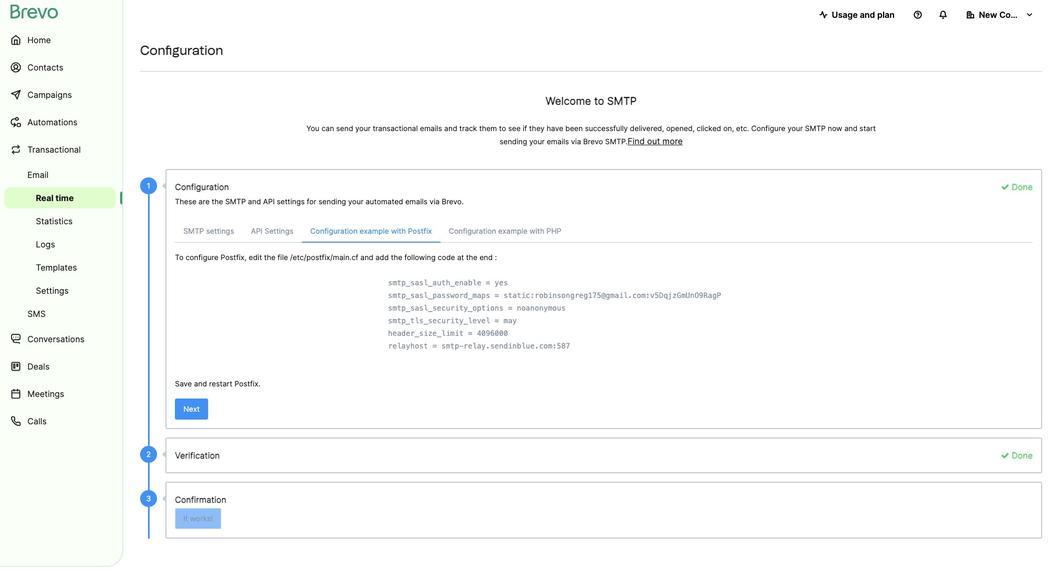 Task type: vqa. For each thing, say whether or not it's contained in the screenshot.
The Find Out More button
yes



Task type: describe. For each thing, give the bounding box(es) containing it.
statistics link
[[4, 211, 116, 232]]

welcome to smtp
[[546, 95, 637, 107]]

0 vertical spatial emails
[[420, 124, 442, 133]]

0 horizontal spatial via
[[430, 197, 440, 206]]

have
[[547, 124, 563, 133]]

logs link
[[4, 234, 116, 255]]

api inside api settings link
[[251, 227, 263, 236]]

settings inside tab list
[[265, 227, 293, 236]]

smtp right are
[[225, 197, 246, 206]]

works!
[[190, 514, 213, 523]]

brevo
[[583, 137, 603, 146]]

smtp_sasl_security_options
[[388, 304, 504, 312]]

opened,
[[666, 124, 695, 133]]

1 vertical spatial emails
[[547, 137, 569, 146]]

smtp_sasl_password_maps
[[388, 291, 490, 300]]

check image for verification
[[1001, 452, 1010, 460]]

company
[[999, 9, 1038, 20]]

meetings
[[27, 389, 64, 399]]

smtp_sasl_auth_enable = yes smtp_sasl_password_maps = static: robinsongreg175@gmail.com
[[175, 279, 646, 300]]

real time link
[[4, 188, 116, 209]]

find out more button
[[628, 136, 683, 146]]

relayhost
[[388, 342, 428, 350]]

php
[[547, 227, 561, 236]]

deals link
[[4, 354, 116, 379]]

them
[[479, 124, 497, 133]]

configuration example with php
[[449, 227, 561, 236]]

it works!
[[183, 514, 213, 523]]

deals
[[27, 361, 50, 372]]

calls
[[27, 416, 47, 427]]

start
[[860, 124, 876, 133]]

1 vertical spatial sending
[[319, 197, 346, 206]]

statistics
[[36, 216, 73, 227]]

2 vertical spatial emails
[[405, 197, 428, 206]]

verification
[[175, 451, 220, 461]]

the right at
[[466, 253, 478, 262]]

:
[[495, 253, 497, 262]]

code
[[438, 253, 455, 262]]

the right the "add"
[[391, 253, 402, 262]]

contacts
[[27, 62, 63, 73]]

configure
[[186, 253, 219, 262]]

may
[[504, 317, 517, 325]]

your left automated
[[348, 197, 364, 206]]

email link
[[4, 164, 116, 185]]

your right send
[[355, 124, 371, 133]]

save and restart postfix.
[[175, 379, 261, 388]]

transactional link
[[4, 137, 116, 162]]

track
[[459, 124, 477, 133]]

real
[[36, 193, 54, 203]]

the right are
[[212, 197, 223, 206]]

settings link
[[4, 280, 116, 301]]

4096000
[[477, 329, 508, 338]]

on,
[[723, 124, 734, 133]]

transactional
[[373, 124, 418, 133]]

smtp_tls_security_level
[[388, 317, 490, 325]]

0 vertical spatial settings
[[277, 197, 305, 206]]

automations link
[[4, 110, 116, 135]]

yes
[[495, 279, 508, 287]]

add
[[376, 253, 389, 262]]

1 horizontal spatial api
[[263, 197, 275, 206]]

edit
[[249, 253, 262, 262]]

at
[[457, 253, 464, 262]]

2
[[146, 450, 151, 459]]

header_size_limit
[[388, 329, 464, 338]]

tab panel containing smtp settings
[[175, 221, 1033, 390]]

following
[[404, 253, 436, 262]]

tab panel containing to configure postfix, edit the file /etc/postfix/main.cf and add the following code at the end :
[[175, 251, 1033, 390]]

send
[[336, 124, 353, 133]]

example for postfix
[[360, 227, 389, 236]]

meetings link
[[4, 382, 116, 407]]

save
[[175, 379, 192, 388]]

new
[[979, 9, 997, 20]]

if
[[523, 124, 527, 133]]

next
[[183, 405, 200, 414]]

= left may
[[495, 317, 499, 325]]

it
[[183, 514, 188, 523]]

/etc/postfix/main.cf
[[290, 253, 358, 262]]

smtp inside you can send your transactional emails and track them to see if they have been successfully delivered, opened, clicked on, etc. configure your smtp now and start sending your emails via brevo smtp.
[[805, 124, 826, 133]]

with for php
[[530, 227, 545, 236]]

smtp settings link
[[175, 221, 243, 242]]

restart
[[209, 379, 232, 388]]

api settings
[[251, 227, 293, 236]]

home link
[[4, 27, 116, 53]]

are
[[199, 197, 210, 206]]

to inside you can send your transactional emails and track them to see if they have been successfully delivered, opened, clicked on, etc. configure your smtp now and start sending your emails via brevo smtp.
[[499, 124, 506, 133]]

= down header_size_limit
[[433, 342, 437, 350]]

conversations link
[[4, 327, 116, 352]]

via inside you can send your transactional emails and track them to see if they have been successfully delivered, opened, clicked on, etc. configure your smtp now and start sending your emails via brevo smtp.
[[571, 137, 581, 146]]

transactional
[[27, 144, 81, 155]]

next button
[[175, 399, 208, 420]]

see
[[508, 124, 521, 133]]

templates
[[36, 262, 77, 273]]

welcome
[[546, 95, 591, 107]]



Task type: locate. For each thing, give the bounding box(es) containing it.
contacts link
[[4, 55, 116, 80]]

file
[[278, 253, 288, 262]]

usage and plan
[[832, 9, 895, 20]]

real time
[[36, 193, 74, 203]]

1 vertical spatial api
[[251, 227, 263, 236]]

with for postfix
[[391, 227, 406, 236]]

conversations
[[27, 334, 85, 345]]

0 horizontal spatial with
[[391, 227, 406, 236]]

now
[[828, 124, 842, 133]]

postfix.
[[234, 379, 261, 388]]

0 horizontal spatial api
[[251, 227, 263, 236]]

confirmation
[[175, 495, 226, 505]]

templates link
[[4, 257, 116, 278]]

the left file
[[264, 253, 276, 262]]

your
[[355, 124, 371, 133], [788, 124, 803, 133], [529, 137, 545, 146], [348, 197, 364, 206]]

1 vertical spatial done
[[1010, 451, 1033, 461]]

example up the "add"
[[360, 227, 389, 236]]

1 check image from the top
[[1001, 183, 1010, 191]]

via left brevo.
[[430, 197, 440, 206]]

1 example from the left
[[360, 227, 389, 236]]

etc.
[[736, 124, 749, 133]]

1 horizontal spatial settings
[[265, 227, 293, 236]]

usage
[[832, 9, 858, 20]]

plan
[[877, 9, 895, 20]]

via down been at the top of page
[[571, 137, 581, 146]]

settings down templates on the left
[[36, 286, 69, 296]]

smtp left now
[[805, 124, 826, 133]]

0 vertical spatial check image
[[1001, 183, 1010, 191]]

and right save
[[194, 379, 207, 388]]

0 horizontal spatial settings
[[206, 227, 234, 236]]

0 vertical spatial api
[[263, 197, 275, 206]]

calls link
[[4, 409, 116, 434]]

to configure postfix, edit the file /etc/postfix/main.cf and add the following code at the end :
[[175, 253, 497, 262]]

1 done from the top
[[1010, 182, 1033, 192]]

1 horizontal spatial to
[[594, 95, 604, 107]]

0 vertical spatial to
[[594, 95, 604, 107]]

1 with from the left
[[391, 227, 406, 236]]

example left php
[[498, 227, 528, 236]]

configuration example with postfix
[[310, 227, 432, 236]]

2 done from the top
[[1010, 451, 1033, 461]]

these
[[175, 197, 196, 206]]

with left php
[[530, 227, 545, 236]]

api
[[263, 197, 275, 206], [251, 227, 263, 236]]

0 horizontal spatial settings
[[36, 286, 69, 296]]

1 horizontal spatial sending
[[500, 137, 527, 146]]

0 vertical spatial settings
[[265, 227, 293, 236]]

and right now
[[844, 124, 858, 133]]

successfully
[[585, 124, 628, 133]]

0 vertical spatial via
[[571, 137, 581, 146]]

tab list containing smtp settings
[[175, 221, 1033, 243]]

campaigns
[[27, 90, 72, 100]]

settings inside tab list
[[206, 227, 234, 236]]

0 horizontal spatial sending
[[319, 197, 346, 206]]

2 with from the left
[[530, 227, 545, 236]]

settings
[[277, 197, 305, 206], [206, 227, 234, 236]]

1 horizontal spatial settings
[[277, 197, 305, 206]]

1 vertical spatial settings
[[206, 227, 234, 236]]

settings
[[265, 227, 293, 236], [36, 286, 69, 296]]

1 horizontal spatial with
[[530, 227, 545, 236]]

the
[[212, 197, 223, 206], [264, 253, 276, 262], [391, 253, 402, 262], [466, 253, 478, 262]]

2 check image from the top
[[1001, 452, 1010, 460]]

brevo.
[[442, 197, 464, 206]]

= up may
[[508, 304, 513, 312]]

they
[[529, 124, 545, 133]]

smtp
[[607, 95, 637, 107], [805, 124, 826, 133], [225, 197, 246, 206], [183, 227, 204, 236]]

to up successfully
[[594, 95, 604, 107]]

api up edit
[[251, 227, 263, 236]]

smtp-
[[441, 342, 464, 350]]

sending inside you can send your transactional emails and track them to see if they have been successfully delivered, opened, clicked on, etc. configure your smtp now and start sending your emails via brevo smtp.
[[500, 137, 527, 146]]

tab panel
[[175, 221, 1033, 390], [175, 251, 1033, 390]]

example for php
[[498, 227, 528, 236]]

and left the "plan"
[[860, 9, 875, 20]]

2 tab panel from the top
[[175, 251, 1033, 390]]

configuration
[[140, 43, 223, 58], [175, 182, 229, 192], [310, 227, 358, 236], [449, 227, 496, 236]]

for
[[307, 197, 316, 206]]

new company button
[[958, 4, 1042, 25]]

your right configure
[[788, 124, 803, 133]]

smtp up successfully
[[607, 95, 637, 107]]

check image
[[1001, 183, 1010, 191], [1001, 452, 1010, 460]]

logs
[[36, 239, 55, 250]]

2 example from the left
[[498, 227, 528, 236]]

home
[[27, 35, 51, 45]]

sending down see
[[500, 137, 527, 146]]

relay.sendinblue.com:587
[[464, 342, 570, 350]]

emails right the transactional on the left top
[[420, 124, 442, 133]]

= left yes
[[486, 279, 490, 287]]

:v5dqjzgmuno9ragp smtp_sasl_security_options = noanonymous smtp_tls_security_level = may header_size_limit = 4096000 relayhost = smtp-relay.sendinblue.com:587
[[175, 291, 721, 363]]

:v5dqjzgmuno9ragp
[[646, 291, 721, 300]]

done for configuration
[[1010, 182, 1033, 192]]

find
[[628, 136, 645, 146]]

automated
[[366, 197, 403, 206]]

smtp inside tab list
[[183, 227, 204, 236]]

0 vertical spatial sending
[[500, 137, 527, 146]]

check image for configuration
[[1001, 183, 1010, 191]]

smtp.
[[605, 137, 628, 146]]

settings up file
[[265, 227, 293, 236]]

it works! link
[[175, 509, 221, 530]]

smtp settings
[[183, 227, 234, 236]]

and left the "add"
[[360, 253, 373, 262]]

automations
[[27, 117, 78, 128]]

0 horizontal spatial to
[[499, 124, 506, 133]]

1 horizontal spatial example
[[498, 227, 528, 236]]

and inside button
[[860, 9, 875, 20]]

configure
[[751, 124, 786, 133]]

new company
[[979, 9, 1038, 20]]

and up api settings
[[248, 197, 261, 206]]

postfix
[[408, 227, 432, 236]]

1 vertical spatial settings
[[36, 286, 69, 296]]

done for verification
[[1010, 451, 1033, 461]]

end
[[480, 253, 493, 262]]

1
[[147, 181, 150, 190]]

smtp_sasl_auth_enable
[[388, 279, 481, 287]]

to left see
[[499, 124, 506, 133]]

settings left for
[[277, 197, 305, 206]]

0 horizontal spatial example
[[360, 227, 389, 236]]

api up api settings
[[263, 197, 275, 206]]

static:
[[504, 291, 535, 300]]

postfix,
[[221, 253, 247, 262]]

via
[[571, 137, 581, 146], [430, 197, 440, 206]]

smtp up configure
[[183, 227, 204, 236]]

your down they
[[529, 137, 545, 146]]

been
[[565, 124, 583, 133]]

with left postfix
[[391, 227, 406, 236]]

emails up postfix
[[405, 197, 428, 206]]

these are the smtp and api settings for sending your automated emails via brevo.
[[175, 197, 464, 206]]

api settings link
[[243, 221, 302, 242]]

usage and plan button
[[811, 4, 903, 25]]

settings up postfix,
[[206, 227, 234, 236]]

done
[[1010, 182, 1033, 192], [1010, 451, 1033, 461]]

to
[[594, 95, 604, 107], [499, 124, 506, 133]]

1 vertical spatial to
[[499, 124, 506, 133]]

0 vertical spatial done
[[1010, 182, 1033, 192]]

you
[[306, 124, 319, 133]]

robinsongreg175@gmail.com
[[535, 291, 646, 300]]

1 vertical spatial check image
[[1001, 452, 1010, 460]]

1 horizontal spatial via
[[571, 137, 581, 146]]

= left 4096000
[[468, 329, 473, 338]]

1 vertical spatial via
[[430, 197, 440, 206]]

emails
[[420, 124, 442, 133], [547, 137, 569, 146], [405, 197, 428, 206]]

= down yes
[[495, 291, 499, 300]]

out
[[647, 136, 660, 146]]

sending right for
[[319, 197, 346, 206]]

and left track
[[444, 124, 457, 133]]

configuration example with php link
[[440, 221, 570, 242]]

sms
[[27, 309, 46, 319]]

more
[[663, 136, 683, 146]]

1 tab panel from the top
[[175, 221, 1033, 390]]

emails down have
[[547, 137, 569, 146]]

clicked
[[697, 124, 721, 133]]

find out more
[[628, 136, 683, 146]]

=
[[486, 279, 490, 287], [495, 291, 499, 300], [508, 304, 513, 312], [495, 317, 499, 325], [468, 329, 473, 338], [433, 342, 437, 350]]

email
[[27, 170, 49, 180]]

to
[[175, 253, 184, 262]]

configuration example with postfix link
[[302, 221, 440, 243]]

tab list
[[175, 221, 1033, 243]]



